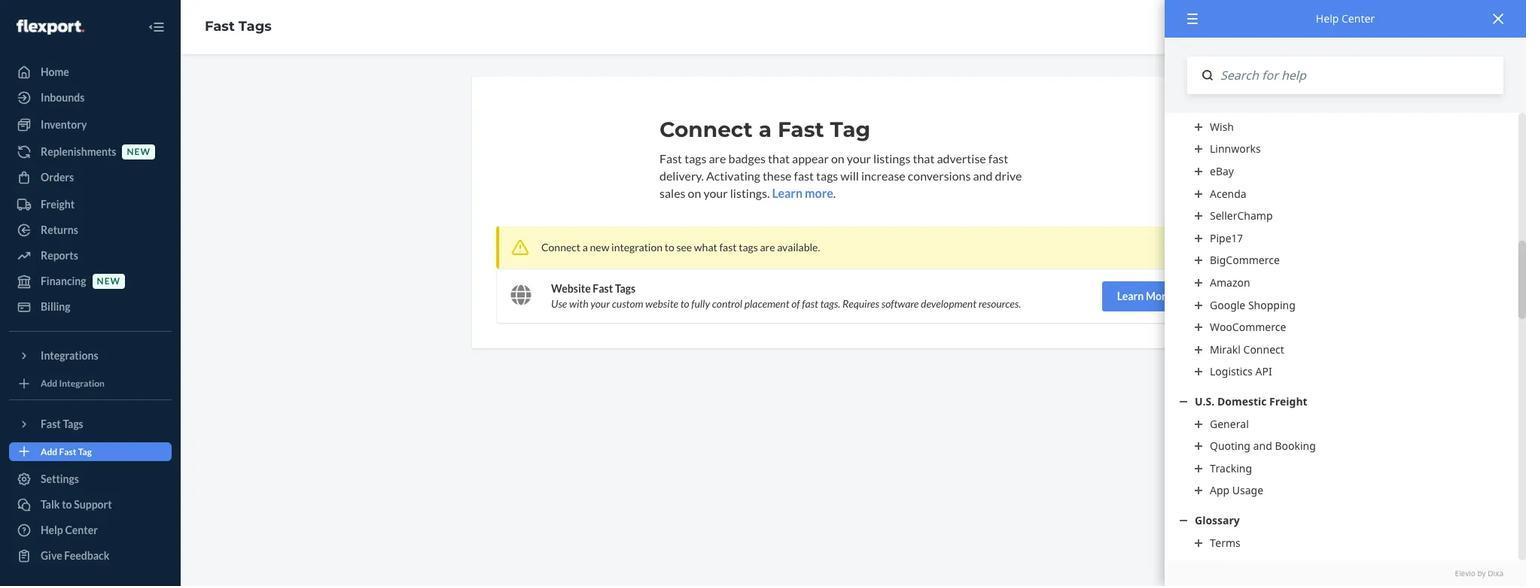 Task type: locate. For each thing, give the bounding box(es) containing it.
1 add from the top
[[41, 378, 57, 389]]

give feedback
[[41, 550, 110, 563]]

1 that from the left
[[768, 151, 790, 166]]

tag inside add fast tag link
[[78, 446, 92, 458]]

1 vertical spatial tags
[[816, 169, 838, 183]]

api
[[1256, 365, 1272, 379]]

learn inside button
[[1117, 290, 1144, 302]]

quoting and booking
[[1210, 439, 1316, 454]]

placement
[[745, 297, 790, 310]]

software
[[882, 297, 919, 310]]

1 vertical spatial fast tags
[[41, 418, 83, 430]]

to
[[665, 241, 675, 253], [681, 297, 689, 310], [62, 499, 72, 511]]

elevio by dixa link
[[1188, 568, 1504, 579]]

0 vertical spatial freight
[[41, 198, 75, 211]]

terms
[[1210, 536, 1241, 550]]

help
[[1316, 11, 1339, 26], [41, 524, 63, 537]]

that up conversions
[[913, 151, 935, 166]]

1 horizontal spatial connect
[[660, 117, 753, 142]]

0 horizontal spatial tag
[[78, 446, 92, 458]]

a up website
[[583, 241, 588, 253]]

tags up the delivery.
[[685, 151, 707, 166]]

1 horizontal spatial that
[[913, 151, 935, 166]]

learn
[[772, 186, 803, 200], [1117, 290, 1144, 302]]

0 vertical spatial tags
[[239, 18, 272, 35]]

terms link
[[1195, 536, 1489, 551]]

learn more .
[[772, 186, 836, 200]]

0 vertical spatial connect
[[660, 117, 753, 142]]

your up "will"
[[847, 151, 871, 166]]

new down reports 'link'
[[97, 276, 121, 287]]

0 horizontal spatial a
[[583, 241, 588, 253]]

1 vertical spatial on
[[688, 186, 701, 200]]

add
[[41, 378, 57, 389], [41, 446, 57, 458]]

0 horizontal spatial new
[[97, 276, 121, 287]]

1 horizontal spatial center
[[1342, 11, 1375, 26]]

add up settings
[[41, 446, 57, 458]]

new left integration in the top left of the page
[[590, 241, 610, 253]]

add fast tag link
[[9, 442, 172, 462]]

learn down these
[[772, 186, 803, 200]]

fast inside the website fast tags use with your custom website to fully control placement of fast tags. requires software development resources.
[[802, 297, 818, 310]]

help center up 'search' search box
[[1316, 11, 1375, 26]]

shopping
[[1249, 298, 1296, 312]]

resources.
[[979, 297, 1021, 310]]

0 horizontal spatial help
[[41, 524, 63, 537]]

a for new
[[583, 241, 588, 253]]

feedback
[[64, 550, 110, 563]]

1 vertical spatial learn
[[1117, 290, 1144, 302]]

are up activating
[[709, 151, 726, 166]]

connect up badges
[[660, 117, 753, 142]]

these
[[763, 169, 792, 183]]

0 vertical spatial help center
[[1316, 11, 1375, 26]]

freight link
[[9, 193, 172, 217]]

a for fast
[[759, 117, 772, 142]]

fast right of
[[802, 297, 818, 310]]

website
[[645, 297, 679, 310]]

2 add from the top
[[41, 446, 57, 458]]

tags up '.'
[[816, 169, 838, 183]]

sellerchamp
[[1210, 209, 1273, 223]]

connect up website
[[541, 241, 581, 253]]

inbounds
[[41, 91, 85, 104]]

1 horizontal spatial a
[[759, 117, 772, 142]]

fast tags link
[[205, 18, 272, 35]]

wish link
[[1195, 120, 1489, 134]]

inventory link
[[9, 113, 172, 137]]

2 that from the left
[[913, 151, 935, 166]]

google
[[1210, 298, 1246, 312]]

mirakl
[[1210, 343, 1241, 357]]

freight up 'returns'
[[41, 198, 75, 211]]

badges
[[729, 151, 766, 166]]

requires
[[843, 297, 880, 310]]

1 horizontal spatial and
[[1254, 439, 1273, 454]]

2 horizontal spatial connect
[[1244, 343, 1285, 357]]

amazon
[[1210, 276, 1251, 290]]

1 vertical spatial tag
[[78, 446, 92, 458]]

amazon link
[[1195, 276, 1489, 290]]

ebay
[[1210, 164, 1234, 179]]

0 horizontal spatial are
[[709, 151, 726, 166]]

talk to support button
[[9, 493, 172, 517]]

0 vertical spatial a
[[759, 117, 772, 142]]

0 horizontal spatial on
[[688, 186, 701, 200]]

add left integration
[[41, 378, 57, 389]]

Search search field
[[1213, 56, 1504, 94]]

1 vertical spatial freight
[[1270, 395, 1308, 409]]

0 horizontal spatial and
[[973, 169, 993, 183]]

close navigation image
[[148, 18, 166, 36]]

0 horizontal spatial to
[[62, 499, 72, 511]]

advertise
[[937, 151, 986, 166]]

1 horizontal spatial help
[[1316, 11, 1339, 26]]

2 vertical spatial tags
[[739, 241, 758, 253]]

1 vertical spatial a
[[583, 241, 588, 253]]

0 vertical spatial learn
[[772, 186, 803, 200]]

2 vertical spatial to
[[62, 499, 72, 511]]

0 vertical spatial center
[[1342, 11, 1375, 26]]

financing
[[41, 275, 86, 288]]

to left see
[[665, 241, 675, 253]]

on up "will"
[[831, 151, 845, 166]]

0 vertical spatial tags
[[685, 151, 707, 166]]

add integration link
[[9, 374, 172, 393]]

1 vertical spatial add
[[41, 446, 57, 458]]

center
[[1342, 11, 1375, 26], [65, 524, 98, 537]]

1 vertical spatial connect
[[541, 241, 581, 253]]

1 horizontal spatial fast tags
[[205, 18, 272, 35]]

connect up api
[[1244, 343, 1285, 357]]

google shopping
[[1210, 298, 1296, 312]]

fast up add fast tag
[[41, 418, 61, 430]]

center up 'search' search box
[[1342, 11, 1375, 26]]

0 vertical spatial your
[[847, 151, 871, 166]]

general
[[1210, 417, 1249, 431]]

add integration
[[41, 378, 105, 389]]

help center up give feedback
[[41, 524, 98, 537]]

and right quoting
[[1254, 439, 1273, 454]]

development
[[921, 297, 977, 310]]

returns link
[[9, 218, 172, 243]]

new
[[127, 146, 151, 158], [590, 241, 610, 253], [97, 276, 121, 287]]

freight down api
[[1270, 395, 1308, 409]]

fast tags
[[205, 18, 272, 35], [41, 418, 83, 430]]

general link
[[1195, 417, 1489, 432]]

to left fully
[[681, 297, 689, 310]]

are
[[709, 151, 726, 166], [760, 241, 775, 253]]

on
[[831, 151, 845, 166], [688, 186, 701, 200]]

that up these
[[768, 151, 790, 166]]

1 vertical spatial center
[[65, 524, 98, 537]]

tags
[[239, 18, 272, 35], [615, 282, 636, 295], [63, 418, 83, 430]]

1 horizontal spatial tag
[[830, 117, 871, 142]]

settings
[[41, 473, 79, 486]]

connect
[[660, 117, 753, 142], [541, 241, 581, 253], [1244, 343, 1285, 357]]

1 vertical spatial your
[[704, 186, 728, 200]]

0 vertical spatial add
[[41, 378, 57, 389]]

on down the delivery.
[[688, 186, 701, 200]]

new for financing
[[97, 276, 121, 287]]

fast right what
[[720, 241, 737, 253]]

fast
[[205, 18, 235, 35], [778, 117, 824, 142], [660, 151, 682, 166], [593, 282, 613, 295], [41, 418, 61, 430], [59, 446, 76, 458]]

0 vertical spatial fast tags
[[205, 18, 272, 35]]

2 vertical spatial connect
[[1244, 343, 1285, 357]]

fast up custom
[[593, 282, 613, 295]]

1 vertical spatial are
[[760, 241, 775, 253]]

0 horizontal spatial tags
[[63, 418, 83, 430]]

0 vertical spatial on
[[831, 151, 845, 166]]

and left drive
[[973, 169, 993, 183]]

2 horizontal spatial new
[[590, 241, 610, 253]]

more
[[805, 186, 834, 200]]

0 vertical spatial new
[[127, 146, 151, 158]]

1 horizontal spatial learn
[[1117, 290, 1144, 302]]

connect for connect a fast tag
[[660, 117, 753, 142]]

1 horizontal spatial on
[[831, 151, 845, 166]]

0 horizontal spatial your
[[591, 297, 610, 310]]

your right with on the bottom left
[[591, 297, 610, 310]]

1 vertical spatial to
[[681, 297, 689, 310]]

0 horizontal spatial fast tags
[[41, 418, 83, 430]]

1 vertical spatial and
[[1254, 439, 1273, 454]]

1 horizontal spatial your
[[704, 186, 728, 200]]

fast up learn more .
[[794, 169, 814, 183]]

1 horizontal spatial new
[[127, 146, 151, 158]]

linnworks
[[1210, 142, 1261, 156]]

tags right what
[[739, 241, 758, 253]]

tag up "will"
[[830, 117, 871, 142]]

0 vertical spatial to
[[665, 241, 675, 253]]

add for add fast tag
[[41, 446, 57, 458]]

logistics api link
[[1195, 365, 1489, 380]]

to right "talk"
[[62, 499, 72, 511]]

new for replenishments
[[127, 146, 151, 158]]

0 horizontal spatial freight
[[41, 198, 75, 211]]

new up orders link
[[127, 146, 151, 158]]

help up 'search' search box
[[1316, 11, 1339, 26]]

0 horizontal spatial connect
[[541, 241, 581, 253]]

1 horizontal spatial help center
[[1316, 11, 1375, 26]]

are left available.
[[760, 241, 775, 253]]

0 horizontal spatial center
[[65, 524, 98, 537]]

a up badges
[[759, 117, 772, 142]]

reports link
[[9, 244, 172, 268]]

2 horizontal spatial to
[[681, 297, 689, 310]]

mirakl connect
[[1210, 343, 1285, 357]]

drive
[[995, 169, 1022, 183]]

app
[[1210, 484, 1230, 498]]

give
[[41, 550, 62, 563]]

1 vertical spatial help
[[41, 524, 63, 537]]

0 vertical spatial are
[[709, 151, 726, 166]]

are inside fast tags are badges that appear on your listings that advertise fast delivery. activating these fast tags will increase conversions and drive sales on your listings.
[[709, 151, 726, 166]]

appear
[[792, 151, 829, 166]]

2 vertical spatial tags
[[63, 418, 83, 430]]

2 horizontal spatial tags
[[615, 282, 636, 295]]

listings.
[[730, 186, 770, 200]]

linnworks link
[[1195, 142, 1489, 157]]

0 horizontal spatial learn
[[772, 186, 803, 200]]

add fast tag
[[41, 446, 92, 458]]

what
[[694, 241, 717, 253]]

learn left the more
[[1117, 290, 1144, 302]]

fully
[[691, 297, 710, 310]]

0 horizontal spatial that
[[768, 151, 790, 166]]

2 vertical spatial your
[[591, 297, 610, 310]]

2 vertical spatial new
[[97, 276, 121, 287]]

2 horizontal spatial your
[[847, 151, 871, 166]]

tag down fast tags dropdown button
[[78, 446, 92, 458]]

will
[[841, 169, 859, 183]]

1 vertical spatial tags
[[615, 282, 636, 295]]

center down talk to support
[[65, 524, 98, 537]]

billing
[[41, 300, 70, 313]]

pipe17
[[1210, 231, 1243, 245]]

connect a fast tag
[[660, 117, 871, 142]]

your down activating
[[704, 186, 728, 200]]

app usage
[[1210, 484, 1264, 498]]

more
[[1146, 290, 1172, 302]]

fast tags inside dropdown button
[[41, 418, 83, 430]]

fast up appear
[[778, 117, 824, 142]]

fast up the delivery.
[[660, 151, 682, 166]]

to inside the website fast tags use with your custom website to fully control placement of fast tags. requires software development resources.
[[681, 297, 689, 310]]

your inside the website fast tags use with your custom website to fully control placement of fast tags. requires software development resources.
[[591, 297, 610, 310]]

website
[[551, 282, 591, 295]]

help up give
[[41, 524, 63, 537]]

0 vertical spatial and
[[973, 169, 993, 183]]

0 horizontal spatial help center
[[41, 524, 98, 537]]



Task type: vqa. For each thing, say whether or not it's contained in the screenshot.
top Center
yes



Task type: describe. For each thing, give the bounding box(es) containing it.
fast up drive
[[989, 151, 1009, 166]]

website fast tags use with your custom website to fully control placement of fast tags. requires software development resources.
[[551, 282, 1021, 310]]

domestic
[[1218, 395, 1267, 409]]

u.s. domestic freight
[[1195, 395, 1308, 409]]

orders link
[[9, 166, 172, 190]]

dixa
[[1488, 568, 1504, 579]]

fast right close navigation "image"
[[205, 18, 235, 35]]

learn for learn more .
[[772, 186, 803, 200]]

custom
[[612, 297, 643, 310]]

booking
[[1275, 439, 1316, 454]]

tracking link
[[1195, 462, 1489, 476]]

acenda link
[[1195, 187, 1489, 201]]

tags inside dropdown button
[[63, 418, 83, 430]]

give feedback button
[[9, 544, 172, 569]]

2 horizontal spatial tags
[[816, 169, 838, 183]]

returns
[[41, 224, 78, 236]]

globe image
[[511, 284, 532, 305]]

fast tags button
[[9, 412, 172, 436]]

talk to support
[[41, 499, 112, 511]]

home
[[41, 66, 69, 78]]

bigcommerce
[[1210, 253, 1280, 268]]

fast inside fast tags are badges that appear on your listings that advertise fast delivery. activating these fast tags will increase conversions and drive sales on your listings.
[[660, 151, 682, 166]]

logistics
[[1210, 365, 1253, 379]]

of
[[792, 297, 800, 310]]

learn more button
[[1103, 281, 1187, 311]]

activating
[[706, 169, 760, 183]]

pipe17 link
[[1195, 231, 1489, 246]]

integration
[[612, 241, 663, 253]]

u.s.
[[1195, 395, 1215, 409]]

mirakl connect link
[[1195, 343, 1489, 357]]

0 vertical spatial tag
[[830, 117, 871, 142]]

learn for learn more
[[1117, 290, 1144, 302]]

reports
[[41, 249, 78, 262]]

sales
[[660, 186, 686, 200]]

to inside button
[[62, 499, 72, 511]]

tags inside the website fast tags use with your custom website to fully control placement of fast tags. requires software development resources.
[[615, 282, 636, 295]]

1 horizontal spatial to
[[665, 241, 675, 253]]

1 horizontal spatial freight
[[1270, 395, 1308, 409]]

use
[[551, 297, 567, 310]]

logistics api
[[1210, 365, 1272, 379]]

conversions
[[908, 169, 971, 183]]

elevio by dixa
[[1455, 568, 1504, 579]]

acenda
[[1210, 187, 1247, 201]]

connect for connect a new integration to see what fast tags are available.
[[541, 241, 581, 253]]

1 horizontal spatial are
[[760, 241, 775, 253]]

learn more
[[1117, 290, 1172, 302]]

.
[[834, 186, 836, 200]]

1 vertical spatial new
[[590, 241, 610, 253]]

woocommerce
[[1210, 320, 1287, 335]]

inventory
[[41, 118, 87, 131]]

fast inside the website fast tags use with your custom website to fully control placement of fast tags. requires software development resources.
[[593, 282, 613, 295]]

talk
[[41, 499, 60, 511]]

replenishments
[[41, 145, 116, 158]]

bigcommerce link
[[1195, 253, 1489, 268]]

elevio
[[1455, 568, 1476, 579]]

connect inside 'link'
[[1244, 343, 1285, 357]]

1 horizontal spatial tags
[[739, 241, 758, 253]]

tracking
[[1210, 462, 1252, 476]]

integration
[[59, 378, 105, 389]]

support
[[74, 499, 112, 511]]

center inside help center link
[[65, 524, 98, 537]]

wish
[[1210, 120, 1234, 134]]

0 vertical spatial help
[[1316, 11, 1339, 26]]

fast up settings
[[59, 446, 76, 458]]

0 horizontal spatial tags
[[685, 151, 707, 166]]

inbounds link
[[9, 86, 172, 110]]

ebay link
[[1195, 164, 1489, 179]]

home link
[[9, 60, 172, 84]]

u.s. domestic freight link
[[1180, 395, 1504, 409]]

learn more button
[[772, 185, 834, 202]]

listings
[[874, 151, 911, 166]]

delivery.
[[660, 169, 704, 183]]

glossary
[[1195, 514, 1240, 528]]

integrations
[[41, 349, 98, 362]]

flexport logo image
[[17, 19, 84, 34]]

integrations button
[[9, 344, 172, 368]]

settings link
[[9, 468, 172, 492]]

available.
[[777, 241, 820, 253]]

1 vertical spatial help center
[[41, 524, 98, 537]]

1 horizontal spatial tags
[[239, 18, 272, 35]]

app usage link
[[1195, 484, 1489, 499]]

connect a new integration to see what fast tags are available.
[[541, 241, 820, 253]]

tags.
[[820, 297, 841, 310]]

quoting and booking link
[[1195, 439, 1489, 454]]

usage
[[1233, 484, 1264, 498]]

control
[[712, 297, 743, 310]]

help center link
[[9, 519, 172, 543]]

add for add integration
[[41, 378, 57, 389]]

google shopping link
[[1195, 298, 1489, 313]]

and inside fast tags are badges that appear on your listings that advertise fast delivery. activating these fast tags will increase conversions and drive sales on your listings.
[[973, 169, 993, 183]]

by
[[1478, 568, 1486, 579]]

fast inside dropdown button
[[41, 418, 61, 430]]



